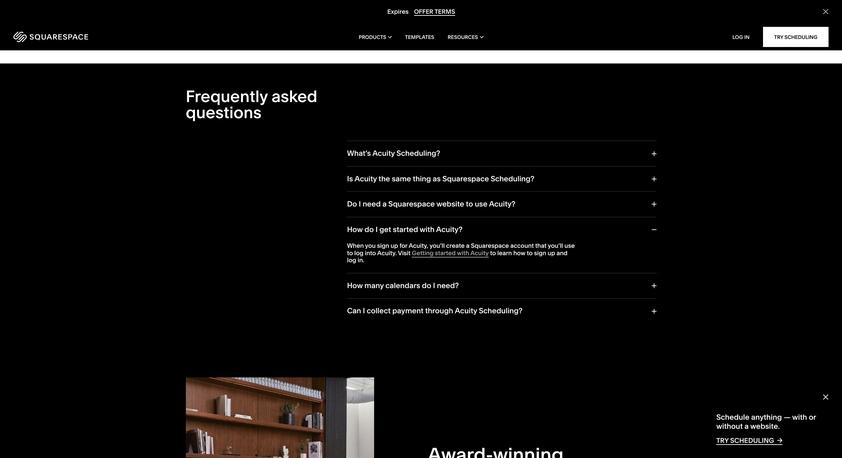 Task type: locate. For each thing, give the bounding box(es) containing it.
0 horizontal spatial scheduling
[[731, 437, 775, 445]]

try for try scheduling
[[775, 34, 784, 40]]

1 vertical spatial use
[[565, 242, 575, 250]]

is
[[347, 175, 353, 184]]

a right need
[[383, 200, 387, 209]]

a inside schedule anything — with or without a website.
[[745, 422, 749, 432]]

use right website on the top right of page
[[475, 200, 488, 209]]

sign right you
[[377, 242, 390, 250]]

many
[[365, 282, 384, 291]]

up inside to learn how to sign up and log in.
[[548, 250, 556, 257]]

1 horizontal spatial a
[[466, 242, 470, 250]]

0 vertical spatial how
[[347, 225, 363, 234]]

acuity left 'learn'
[[471, 250, 489, 257]]

2 horizontal spatial with
[[793, 414, 808, 423]]

acuity right what's
[[373, 149, 395, 158]]

a right create
[[466, 242, 470, 250]]

sign right account
[[535, 250, 547, 257]]

sign inside when you sign up for acuity, you'll create a squarespace account that you'll use to log into acuity. visit
[[377, 242, 390, 250]]

scheduling?
[[397, 149, 441, 158], [491, 175, 535, 184], [479, 307, 523, 316]]

how left many
[[347, 282, 363, 291]]

0 horizontal spatial sign
[[377, 242, 390, 250]]

0 vertical spatial use
[[475, 200, 488, 209]]

use inside when you sign up for acuity, you'll create a squarespace account that you'll use to log into acuity. visit
[[565, 242, 575, 250]]

to learn how to sign up and log in.
[[347, 250, 568, 265]]

you'll right the that
[[548, 242, 564, 250]]

collect
[[367, 307, 391, 316]]

0 horizontal spatial up
[[391, 242, 399, 250]]

try scheduling
[[775, 34, 818, 40]]

use
[[475, 200, 488, 209], [565, 242, 575, 250]]

0 vertical spatial with
[[420, 225, 435, 234]]

getting started with acuity
[[412, 250, 489, 257]]

or
[[810, 414, 817, 423]]

log left 'into'
[[355, 250, 364, 257]]

1 you'll from the left
[[430, 242, 445, 250]]

squarespace
[[443, 175, 489, 184], [389, 200, 435, 209], [471, 242, 509, 250]]

that
[[536, 242, 547, 250]]

try down without
[[717, 437, 729, 445]]

1 horizontal spatial sign
[[535, 250, 547, 257]]

you'll
[[430, 242, 445, 250], [548, 242, 564, 250]]

log
[[733, 34, 744, 40]]

how
[[347, 225, 363, 234], [347, 282, 363, 291]]

2 vertical spatial a
[[745, 422, 749, 432]]

with
[[420, 225, 435, 234], [457, 250, 470, 257], [793, 414, 808, 423]]

how for how do i get started with acuity?
[[347, 225, 363, 234]]

1 how from the top
[[347, 225, 363, 234]]

do left get
[[365, 225, 374, 234]]

0 vertical spatial try
[[775, 34, 784, 40]]

squarespace logo link
[[13, 32, 177, 42]]

do
[[365, 225, 374, 234], [422, 282, 432, 291]]

1 vertical spatial started
[[435, 250, 456, 257]]

acuity.
[[378, 250, 397, 257]]

1 vertical spatial acuity?
[[436, 225, 463, 234]]

up
[[391, 242, 399, 250], [548, 250, 556, 257]]

1 vertical spatial try
[[717, 437, 729, 445]]

a inside when you sign up for acuity, you'll create a squarespace account that you'll use to log into acuity. visit
[[466, 242, 470, 250]]

1 horizontal spatial started
[[435, 250, 456, 257]]

up left 'for'
[[391, 242, 399, 250]]

try inside try scheduling link
[[775, 34, 784, 40]]

1 vertical spatial squarespace
[[389, 200, 435, 209]]

squarespace logo image
[[13, 32, 88, 42]]

try
[[775, 34, 784, 40], [717, 437, 729, 445]]

2 you'll from the left
[[548, 242, 564, 250]]

need?
[[437, 282, 459, 291]]

1 horizontal spatial you'll
[[548, 242, 564, 250]]

try scheduling link
[[764, 27, 829, 47]]

1 vertical spatial how
[[347, 282, 363, 291]]

account
[[511, 242, 534, 250]]

0 vertical spatial squarespace
[[443, 175, 489, 184]]

templates
[[405, 34, 435, 40]]

0 horizontal spatial a
[[383, 200, 387, 209]]

try right in
[[775, 34, 784, 40]]

acuity
[[373, 149, 395, 158], [355, 175, 377, 184], [471, 250, 489, 257], [455, 307, 478, 316]]

0 horizontal spatial try
[[717, 437, 729, 445]]

you'll left create
[[430, 242, 445, 250]]

0 vertical spatial started
[[393, 225, 418, 234]]

a
[[383, 200, 387, 209], [466, 242, 470, 250], [745, 422, 749, 432]]

how
[[514, 250, 526, 257]]

2 horizontal spatial a
[[745, 422, 749, 432]]

try inside the try scheduling →
[[717, 437, 729, 445]]

expires
[[387, 8, 410, 16]]

1 vertical spatial scheduling
[[731, 437, 775, 445]]

log             in link
[[733, 34, 750, 40]]

2 vertical spatial squarespace
[[471, 242, 509, 250]]

i left need? on the bottom right of page
[[433, 282, 436, 291]]

log             in
[[733, 34, 750, 40]]

squarespace up how do i get started with acuity?
[[389, 200, 435, 209]]

2 vertical spatial with
[[793, 414, 808, 423]]

log left the in.
[[347, 257, 357, 265]]

0 horizontal spatial you'll
[[430, 242, 445, 250]]

0 horizontal spatial do
[[365, 225, 374, 234]]

i left get
[[376, 225, 378, 234]]

1 horizontal spatial use
[[565, 242, 575, 250]]

what's
[[347, 149, 371, 158]]

1 horizontal spatial acuity?
[[489, 200, 516, 209]]

acuity?
[[489, 200, 516, 209], [436, 225, 463, 234]]

through
[[426, 307, 454, 316]]

started
[[393, 225, 418, 234], [435, 250, 456, 257]]

1 horizontal spatial up
[[548, 250, 556, 257]]

do left need? on the bottom right of page
[[422, 282, 432, 291]]

into
[[365, 250, 376, 257]]

—
[[784, 414, 791, 423]]

website
[[437, 200, 465, 209]]

scheduling
[[785, 34, 818, 40], [731, 437, 775, 445]]

visit
[[398, 250, 411, 257]]

how up the when
[[347, 225, 363, 234]]

i
[[359, 200, 361, 209], [376, 225, 378, 234], [433, 282, 436, 291], [363, 307, 365, 316]]

try for try scheduling →
[[717, 437, 729, 445]]

acuity,
[[409, 242, 429, 250]]

schedule anything — with or without a website.
[[717, 414, 817, 432]]

what's acuity scheduling?
[[347, 149, 441, 158]]

frequently
[[186, 87, 268, 106]]

try scheduling →
[[717, 437, 783, 445]]

1 horizontal spatial try
[[775, 34, 784, 40]]

1 horizontal spatial with
[[457, 250, 470, 257]]

up left and
[[548, 250, 556, 257]]

scheduling inside the try scheduling →
[[731, 437, 775, 445]]

a up the try scheduling →
[[745, 422, 749, 432]]

when
[[347, 242, 364, 250]]

scheduling for try scheduling →
[[731, 437, 775, 445]]

squarespace inside when you sign up for acuity, you'll create a squarespace account that you'll use to log into acuity. visit
[[471, 242, 509, 250]]

1 horizontal spatial scheduling
[[785, 34, 818, 40]]

to right website on the top right of page
[[466, 200, 473, 209]]

is acuity the same thing as squarespace scheduling?
[[347, 175, 535, 184]]

customer care advisors. image
[[186, 378, 374, 459]]

squarespace left "how"
[[471, 242, 509, 250]]

1 vertical spatial do
[[422, 282, 432, 291]]

terms
[[435, 8, 455, 16]]

use right the that
[[565, 242, 575, 250]]

questions
[[186, 103, 262, 123]]

sign
[[377, 242, 390, 250], [535, 250, 547, 257]]

to
[[466, 200, 473, 209], [347, 250, 353, 257], [491, 250, 496, 257], [527, 250, 533, 257]]

products button
[[359, 24, 392, 50]]

to inside when you sign up for acuity, you'll create a squarespace account that you'll use to log into acuity. visit
[[347, 250, 353, 257]]

offer terms link
[[414, 8, 455, 16]]

offer terms
[[414, 8, 455, 16]]

log
[[355, 250, 364, 257], [347, 257, 357, 265]]

schedule
[[717, 414, 750, 423]]

can
[[347, 307, 361, 316]]

when you sign up for acuity, you'll create a squarespace account that you'll use to log into acuity. visit
[[347, 242, 575, 257]]

0 vertical spatial scheduling
[[785, 34, 818, 40]]

1 vertical spatial a
[[466, 242, 470, 250]]

1 horizontal spatial do
[[422, 282, 432, 291]]

squarespace right the as
[[443, 175, 489, 184]]

1 vertical spatial with
[[457, 250, 470, 257]]

2 how from the top
[[347, 282, 363, 291]]

can i collect payment through acuity scheduling?
[[347, 307, 523, 316]]

0 horizontal spatial acuity?
[[436, 225, 463, 234]]

thing
[[413, 175, 431, 184]]

to left the in.
[[347, 250, 353, 257]]



Task type: vqa. For each thing, say whether or not it's contained in the screenshot.
bottommost started
yes



Task type: describe. For each thing, give the bounding box(es) containing it.
0 vertical spatial acuity?
[[489, 200, 516, 209]]

resources button
[[448, 24, 484, 50]]

to left 'learn'
[[491, 250, 496, 257]]

0 vertical spatial do
[[365, 225, 374, 234]]

for
[[400, 242, 408, 250]]

as
[[433, 175, 441, 184]]

with inside schedule anything — with or without a website.
[[793, 414, 808, 423]]

how many calendars do i need?
[[347, 282, 459, 291]]

in
[[745, 34, 750, 40]]

0 horizontal spatial started
[[393, 225, 418, 234]]

you
[[365, 242, 376, 250]]

create
[[447, 242, 465, 250]]

anything
[[752, 414, 783, 423]]

2 vertical spatial scheduling?
[[479, 307, 523, 316]]

payment
[[393, 307, 424, 316]]

1 vertical spatial scheduling?
[[491, 175, 535, 184]]

how for how many calendars do i need?
[[347, 282, 363, 291]]

resources
[[448, 34, 478, 40]]

sign inside to learn how to sign up and log in.
[[535, 250, 547, 257]]

log inside when you sign up for acuity, you'll create a squarespace account that you'll use to log into acuity. visit
[[355, 250, 364, 257]]

0 horizontal spatial use
[[475, 200, 488, 209]]

acuity right is
[[355, 175, 377, 184]]

templates link
[[405, 24, 435, 50]]

with inside getting started with acuity link
[[457, 250, 470, 257]]

getting
[[412, 250, 434, 257]]

0 vertical spatial a
[[383, 200, 387, 209]]

products
[[359, 34, 387, 40]]

website.
[[751, 422, 781, 432]]

without
[[717, 422, 743, 432]]

→
[[778, 437, 783, 445]]

need
[[363, 200, 381, 209]]

get
[[380, 225, 391, 234]]

acuity right through
[[455, 307, 478, 316]]

scheduling for try scheduling
[[785, 34, 818, 40]]

and
[[557, 250, 568, 257]]

to right "how"
[[527, 250, 533, 257]]

asked
[[272, 87, 318, 106]]

frequently asked questions
[[186, 87, 318, 123]]

i right 'can'
[[363, 307, 365, 316]]

do i need a squarespace website to use acuity?
[[347, 200, 516, 209]]

0 vertical spatial scheduling?
[[397, 149, 441, 158]]

0 horizontal spatial with
[[420, 225, 435, 234]]

how do i get started with acuity?
[[347, 225, 463, 234]]

do
[[347, 200, 357, 209]]

calendars
[[386, 282, 421, 291]]

learn
[[498, 250, 512, 257]]

offer
[[414, 8, 434, 16]]

same
[[392, 175, 411, 184]]

getting started with acuity link
[[412, 250, 489, 258]]

up inside when you sign up for acuity, you'll create a squarespace account that you'll use to log into acuity. visit
[[391, 242, 399, 250]]

the
[[379, 175, 390, 184]]

log inside to learn how to sign up and log in.
[[347, 257, 357, 265]]

i right do
[[359, 200, 361, 209]]

in.
[[358, 257, 365, 265]]



